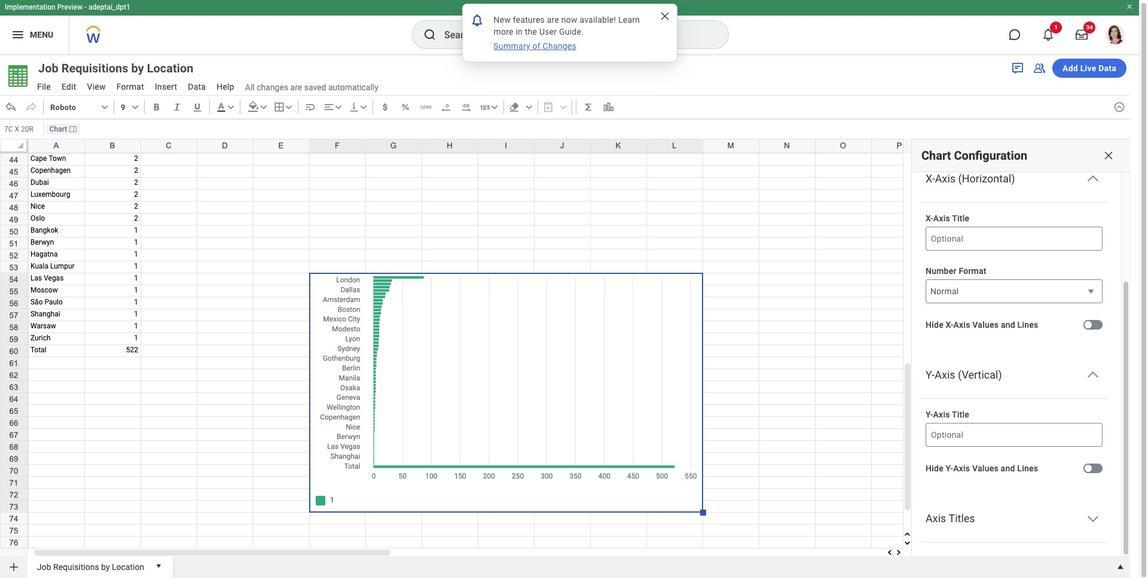 Task type: describe. For each thing, give the bounding box(es) containing it.
new
[[494, 15, 511, 25]]

location for second job requisitions by location button from the bottom
[[147, 61, 194, 75]]

of
[[533, 41, 541, 51]]

job for second job requisitions by location button from the bottom
[[38, 61, 58, 75]]

chart for chart configuration
[[922, 148, 952, 163]]

chevron up image inside axis titles 'dropdown button'
[[1087, 512, 1101, 526]]

y- for y-axis (vertical)
[[926, 369, 935, 381]]

and for hide y-axis values and lines
[[1001, 464, 1016, 473]]

implementation preview -   adeptai_dpt1
[[5, 3, 130, 11]]

y-axis title
[[926, 410, 970, 419]]

learn
[[619, 15, 640, 25]]

notifications large image
[[1043, 29, 1055, 41]]

chevron up circle image
[[1114, 101, 1126, 113]]

chevron down small image inside roboto popup button
[[99, 101, 111, 113]]

1 job requisitions by location button from the top
[[32, 60, 215, 77]]

add footer ws image
[[8, 561, 20, 573]]

summary of changes link
[[493, 40, 578, 52]]

-
[[84, 3, 87, 11]]

menu button
[[0, 16, 69, 54]]

are for features
[[547, 15, 560, 25]]

normal button
[[926, 279, 1103, 303]]

axis titles
[[926, 512, 976, 525]]

bold image
[[151, 101, 163, 113]]

title for (vertical)
[[953, 410, 970, 419]]

caret down small image
[[153, 560, 165, 572]]

x-axis title
[[926, 214, 970, 223]]

view
[[87, 82, 106, 92]]

are for changes
[[291, 82, 302, 92]]

menus menu bar
[[31, 78, 240, 97]]

data inside button
[[1099, 63, 1117, 73]]

numbers image
[[479, 101, 491, 113]]

axis inside 'dropdown button'
[[926, 512, 947, 525]]

file
[[37, 82, 51, 92]]

Search Workday  search field
[[445, 22, 704, 48]]

axis down y-axis (vertical)
[[934, 410, 951, 419]]

all changes are saved automatically button
[[240, 82, 379, 93]]

in
[[516, 27, 523, 36]]

search image
[[423, 28, 437, 42]]

available!
[[580, 15, 617, 25]]

axis down x-axis (horizontal)
[[934, 214, 951, 223]]

job requisitions by location for 2nd job requisitions by location button from the top of the page
[[37, 562, 144, 572]]

summary
[[494, 41, 531, 51]]

all changes are saved automatically
[[245, 82, 379, 92]]

all
[[245, 82, 255, 92]]

9
[[121, 103, 125, 112]]

y-axis (vertical) button
[[921, 361, 1108, 399]]

changes
[[257, 82, 288, 92]]

add zero image
[[461, 101, 473, 113]]

adeptai_dpt1
[[89, 3, 130, 11]]

chart configuration
[[922, 148, 1028, 163]]

configuration
[[955, 148, 1028, 163]]

menu
[[30, 30, 53, 39]]

preview
[[57, 3, 83, 11]]

4 chevron down small image from the left
[[283, 101, 295, 113]]

X-Axis Title text field
[[926, 227, 1103, 251]]

changes
[[543, 41, 577, 51]]

undo l image
[[5, 101, 17, 113]]

underline image
[[191, 101, 203, 113]]

5 chevron down small image from the left
[[358, 101, 370, 113]]

hide x-axis values and lines
[[926, 320, 1039, 330]]

2 vertical spatial x-
[[946, 320, 954, 330]]

text wrap image
[[304, 101, 316, 113]]

y- for y-axis title
[[926, 410, 934, 419]]

implementation
[[5, 3, 55, 11]]

values for y-
[[973, 464, 999, 473]]

align bottom image
[[348, 101, 360, 113]]

add live data button
[[1053, 59, 1127, 78]]

remove zero image
[[440, 101, 452, 113]]

2 vertical spatial y-
[[946, 464, 954, 473]]

requisitions for 2nd job requisitions by location button from the top of the page
[[53, 562, 99, 572]]

hide for hide x-axis values and lines
[[926, 320, 944, 330]]

caret up image
[[1115, 561, 1127, 573]]

thousands comma image
[[420, 101, 432, 113]]

more
[[494, 27, 514, 36]]

1
[[1055, 24, 1058, 31]]

add live data
[[1063, 63, 1117, 73]]

34 button
[[1069, 22, 1096, 48]]

1 button
[[1036, 22, 1063, 48]]

chart button
[[46, 124, 80, 135]]

7 chevron down small image from the left
[[523, 101, 535, 113]]

x- for x-axis title
[[926, 214, 934, 223]]



Task type: vqa. For each thing, say whether or not it's contained in the screenshot.
Guide.
yes



Task type: locate. For each thing, give the bounding box(es) containing it.
1 vertical spatial job
[[37, 562, 51, 572]]

0 vertical spatial y-
[[926, 369, 935, 381]]

3 chevron down small image from the left
[[258, 101, 270, 113]]

1 vertical spatial are
[[291, 82, 302, 92]]

hide for hide y-axis values and lines
[[926, 464, 944, 473]]

tab content element
[[912, 151, 1122, 556]]

1 vertical spatial format
[[959, 266, 987, 276]]

axis down chart configuration
[[936, 172, 956, 185]]

roboto button
[[46, 98, 111, 117]]

by for 2nd job requisitions by location button from the top of the page
[[101, 562, 110, 572]]

lines
[[1018, 320, 1039, 330], [1018, 464, 1039, 473]]

eraser image
[[508, 101, 520, 113]]

1 vertical spatial chevron up image
[[1087, 368, 1101, 382]]

lines down y-axis title text field
[[1018, 464, 1039, 473]]

chevron down small image
[[99, 101, 111, 113], [333, 101, 344, 113]]

autosum image
[[583, 101, 595, 113]]

requisitions
[[61, 61, 128, 75], [53, 562, 99, 572]]

axis titles button
[[921, 504, 1108, 542]]

chart inside button
[[49, 125, 67, 133]]

add
[[1063, 63, 1079, 73]]

(vertical)
[[959, 369, 1003, 381]]

job requisitions by location for second job requisitions by location button from the bottom
[[38, 61, 194, 75]]

media classroom image
[[1033, 61, 1047, 75]]

data inside menus menu bar
[[188, 82, 206, 92]]

insert
[[155, 82, 177, 92]]

titles
[[949, 512, 976, 525]]

1 vertical spatial values
[[973, 464, 999, 473]]

by left caret down small "image"
[[101, 562, 110, 572]]

1 horizontal spatial chevron down small image
[[333, 101, 344, 113]]

1 horizontal spatial chart
[[922, 148, 952, 163]]

values down y-axis title text field
[[973, 464, 999, 473]]

chevron down small image left dollar sign image
[[358, 101, 370, 113]]

job requisitions by location button
[[32, 60, 215, 77], [32, 556, 149, 576]]

are up 'user'
[[547, 15, 560, 25]]

1 vertical spatial hide
[[926, 464, 944, 473]]

2 job requisitions by location button from the top
[[32, 556, 149, 576]]

and down y-axis title text field
[[1001, 464, 1016, 473]]

profile logan mcneil image
[[1106, 25, 1126, 47]]

(horizontal)
[[959, 172, 1016, 185]]

location for 2nd job requisitions by location button from the top of the page
[[112, 562, 144, 572]]

number
[[926, 266, 957, 276]]

chevron down small image
[[129, 101, 141, 113], [225, 101, 237, 113], [258, 101, 270, 113], [283, 101, 295, 113], [358, 101, 370, 113], [489, 101, 501, 113], [523, 101, 535, 113]]

activity stream image
[[1011, 61, 1026, 75]]

x- for x-axis (horizontal)
[[926, 172, 936, 185]]

by up menus menu bar
[[131, 61, 144, 75]]

normal
[[931, 287, 959, 296]]

title down y-axis (vertical)
[[953, 410, 970, 419]]

dialog containing new features are now available! learn more in the user guide.
[[462, 4, 678, 62]]

features
[[513, 15, 545, 25]]

job requisitions by location
[[38, 61, 194, 75], [37, 562, 144, 572]]

0 horizontal spatial location
[[112, 562, 144, 572]]

guide.
[[559, 27, 584, 36]]

are inside button
[[291, 82, 302, 92]]

chevron down small image right '9'
[[129, 101, 141, 113]]

chart for chart
[[49, 125, 67, 133]]

x-axis (horizontal) button
[[921, 165, 1108, 202]]

chevron down small image left text wrap image
[[283, 101, 295, 113]]

2 hide from the top
[[926, 464, 944, 473]]

align left image
[[323, 101, 335, 113]]

1 title from the top
[[953, 214, 970, 223]]

0 vertical spatial chevron up image
[[1087, 172, 1101, 186]]

inbox large image
[[1076, 29, 1088, 41]]

2 and from the top
[[1001, 464, 1016, 473]]

0 horizontal spatial format
[[117, 82, 144, 92]]

0 vertical spatial job
[[38, 61, 58, 75]]

now
[[562, 15, 578, 25]]

1 vertical spatial and
[[1001, 464, 1016, 473]]

justify image
[[11, 28, 25, 42]]

chart down roboto
[[49, 125, 67, 133]]

toolbar container region
[[0, 95, 1109, 119]]

0 horizontal spatial by
[[101, 562, 110, 572]]

2 chevron down small image from the left
[[333, 101, 344, 113]]

y- inside dropdown button
[[926, 369, 935, 381]]

lines for hide y-axis values and lines
[[1018, 464, 1039, 473]]

1 vertical spatial job requisitions by location button
[[32, 556, 149, 576]]

2 lines from the top
[[1018, 464, 1039, 473]]

format
[[117, 82, 144, 92], [959, 266, 987, 276]]

menu banner
[[0, 0, 1140, 54]]

requisitions for second job requisitions by location button from the bottom
[[61, 61, 128, 75]]

job up "file"
[[38, 61, 58, 75]]

lines for hide x-axis values and lines
[[1018, 320, 1039, 330]]

2 chevron down small image from the left
[[225, 101, 237, 113]]

1 vertical spatial lines
[[1018, 464, 1039, 473]]

1 and from the top
[[1002, 320, 1016, 330]]

border all image
[[273, 101, 285, 113]]

chart up x-axis (horizontal)
[[922, 148, 952, 163]]

0 horizontal spatial data
[[188, 82, 206, 92]]

grid
[[0, 0, 1149, 571]]

axis down normal
[[954, 320, 971, 330]]

y- up axis titles on the right bottom of page
[[946, 464, 954, 473]]

y-
[[926, 369, 935, 381], [926, 410, 934, 419], [946, 464, 954, 473]]

axis up titles
[[954, 464, 971, 473]]

format inside tab content element
[[959, 266, 987, 276]]

0 vertical spatial requisitions
[[61, 61, 128, 75]]

34
[[1087, 24, 1094, 31]]

notifications image
[[470, 13, 484, 27]]

format inside menus menu bar
[[117, 82, 144, 92]]

0 vertical spatial location
[[147, 61, 194, 75]]

data right live
[[1099, 63, 1117, 73]]

0 vertical spatial hide
[[926, 320, 944, 330]]

help
[[217, 82, 234, 92]]

dialog
[[462, 4, 678, 62]]

automatically
[[328, 82, 379, 92]]

close environment banner image
[[1127, 3, 1134, 10]]

chevron down small image inside 9 popup button
[[129, 101, 141, 113]]

lines down 'normal' popup button
[[1018, 320, 1039, 330]]

0 vertical spatial data
[[1099, 63, 1117, 73]]

0 vertical spatial job requisitions by location
[[38, 61, 194, 75]]

1 vertical spatial job requisitions by location
[[37, 562, 144, 572]]

axis left titles
[[926, 512, 947, 525]]

are inside new features are now available! learn more in the user guide. summary of changes
[[547, 15, 560, 25]]

2 values from the top
[[973, 464, 999, 473]]

1 horizontal spatial format
[[959, 266, 987, 276]]

0 horizontal spatial are
[[291, 82, 302, 92]]

6 chevron down small image from the left
[[489, 101, 501, 113]]

chevron down small image right eraser image
[[523, 101, 535, 113]]

and down 'normal' popup button
[[1002, 320, 1016, 330]]

1 horizontal spatial data
[[1099, 63, 1117, 73]]

1 chevron up image from the top
[[1087, 172, 1101, 186]]

saved
[[304, 82, 326, 92]]

and
[[1002, 320, 1016, 330], [1001, 464, 1016, 473]]

1 vertical spatial data
[[188, 82, 206, 92]]

1 values from the top
[[973, 320, 999, 330]]

1 horizontal spatial are
[[547, 15, 560, 25]]

None text field
[[1, 121, 43, 138]]

location left caret down small "image"
[[112, 562, 144, 572]]

location up insert
[[147, 61, 194, 75]]

x- inside dropdown button
[[926, 172, 936, 185]]

chart image
[[603, 101, 615, 113]]

job right add footer ws icon
[[37, 562, 51, 572]]

edit
[[62, 82, 76, 92]]

by
[[131, 61, 144, 75], [101, 562, 110, 572]]

dollar sign image
[[379, 101, 391, 113]]

1 hide from the top
[[926, 320, 944, 330]]

0 horizontal spatial chevron down small image
[[99, 101, 111, 113]]

chevron up image for (horizontal)
[[1087, 172, 1101, 186]]

x-axis (horizontal)
[[926, 172, 1016, 185]]

job
[[38, 61, 58, 75], [37, 562, 51, 572]]

values down 'normal' popup button
[[973, 320, 999, 330]]

new features are now available! learn more in the user guide. summary of changes
[[494, 15, 643, 51]]

1 horizontal spatial location
[[147, 61, 194, 75]]

title
[[953, 214, 970, 223], [953, 410, 970, 419]]

2 vertical spatial chevron up image
[[1087, 512, 1101, 526]]

0 vertical spatial are
[[547, 15, 560, 25]]

hide down normal
[[926, 320, 944, 330]]

chevron up image inside y-axis (vertical) dropdown button
[[1087, 368, 1101, 382]]

1 vertical spatial y-
[[926, 410, 934, 419]]

x image
[[1103, 150, 1115, 162]]

x image
[[659, 10, 671, 22]]

title down x-axis (horizontal)
[[953, 214, 970, 223]]

0 vertical spatial job requisitions by location button
[[32, 60, 215, 77]]

chevron down small image left eraser image
[[489, 101, 501, 113]]

hide up axis titles on the right bottom of page
[[926, 464, 944, 473]]

9 button
[[117, 98, 142, 117]]

0 vertical spatial and
[[1002, 320, 1016, 330]]

chevron up image
[[1087, 172, 1101, 186], [1087, 368, 1101, 382], [1087, 512, 1101, 526]]

1 chevron down small image from the left
[[99, 101, 111, 113]]

data up underline icon
[[188, 82, 206, 92]]

3 chevron up image from the top
[[1087, 512, 1101, 526]]

0 vertical spatial format
[[117, 82, 144, 92]]

are
[[547, 15, 560, 25], [291, 82, 302, 92]]

live
[[1081, 63, 1097, 73]]

1 vertical spatial location
[[112, 562, 144, 572]]

user
[[540, 27, 557, 36]]

y- up y-axis title at the bottom right
[[926, 369, 935, 381]]

the
[[525, 27, 537, 36]]

axis
[[936, 172, 956, 185], [934, 214, 951, 223], [954, 320, 971, 330], [935, 369, 956, 381], [934, 410, 951, 419], [954, 464, 971, 473], [926, 512, 947, 525]]

data
[[1099, 63, 1117, 73], [188, 82, 206, 92]]

0 vertical spatial values
[[973, 320, 999, 330]]

2 chevron up image from the top
[[1087, 368, 1101, 382]]

x-
[[926, 172, 936, 185], [926, 214, 934, 223], [946, 320, 954, 330]]

by for second job requisitions by location button from the bottom
[[131, 61, 144, 75]]

title for (horizontal)
[[953, 214, 970, 223]]

0 vertical spatial chart
[[49, 125, 67, 133]]

and for hide x-axis values and lines
[[1002, 320, 1016, 330]]

y-axis (vertical)
[[926, 369, 1003, 381]]

1 lines from the top
[[1018, 320, 1039, 330]]

number format
[[926, 266, 987, 276]]

italics image
[[171, 101, 183, 113]]

hide
[[926, 320, 944, 330], [926, 464, 944, 473]]

format right the number
[[959, 266, 987, 276]]

are left saved
[[291, 82, 302, 92]]

1 vertical spatial requisitions
[[53, 562, 99, 572]]

hide y-axis values and lines
[[926, 464, 1039, 473]]

chevron down small image left border all image
[[258, 101, 270, 113]]

values
[[973, 320, 999, 330], [973, 464, 999, 473]]

location
[[147, 61, 194, 75], [112, 562, 144, 572]]

x- down normal
[[946, 320, 954, 330]]

Y-Axis Title text field
[[926, 423, 1103, 447]]

chevron down small image left align bottom image
[[333, 101, 344, 113]]

chevron up image for (vertical)
[[1087, 368, 1101, 382]]

x- up x-axis title
[[926, 172, 936, 185]]

chevron up image inside x-axis (horizontal) dropdown button
[[1087, 172, 1101, 186]]

job for 2nd job requisitions by location button from the top of the page
[[37, 562, 51, 572]]

chart
[[49, 125, 67, 133], [922, 148, 952, 163]]

y- down y-axis (vertical)
[[926, 410, 934, 419]]

chevron down small image down help
[[225, 101, 237, 113]]

axis left (vertical)
[[935, 369, 956, 381]]

1 vertical spatial chart
[[922, 148, 952, 163]]

values for x-
[[973, 320, 999, 330]]

1 horizontal spatial by
[[131, 61, 144, 75]]

0 vertical spatial x-
[[926, 172, 936, 185]]

x- up the number
[[926, 214, 934, 223]]

1 chevron down small image from the left
[[129, 101, 141, 113]]

roboto
[[50, 103, 76, 112]]

percentage image
[[400, 101, 411, 113]]

0 vertical spatial lines
[[1018, 320, 1039, 330]]

0 vertical spatial by
[[131, 61, 144, 75]]

0 horizontal spatial chart
[[49, 125, 67, 133]]

format up 9 popup button
[[117, 82, 144, 92]]

1 vertical spatial by
[[101, 562, 110, 572]]

1 vertical spatial title
[[953, 410, 970, 419]]

2 title from the top
[[953, 410, 970, 419]]

1 vertical spatial x-
[[926, 214, 934, 223]]

0 vertical spatial title
[[953, 214, 970, 223]]

chevron down small image left '9'
[[99, 101, 111, 113]]



